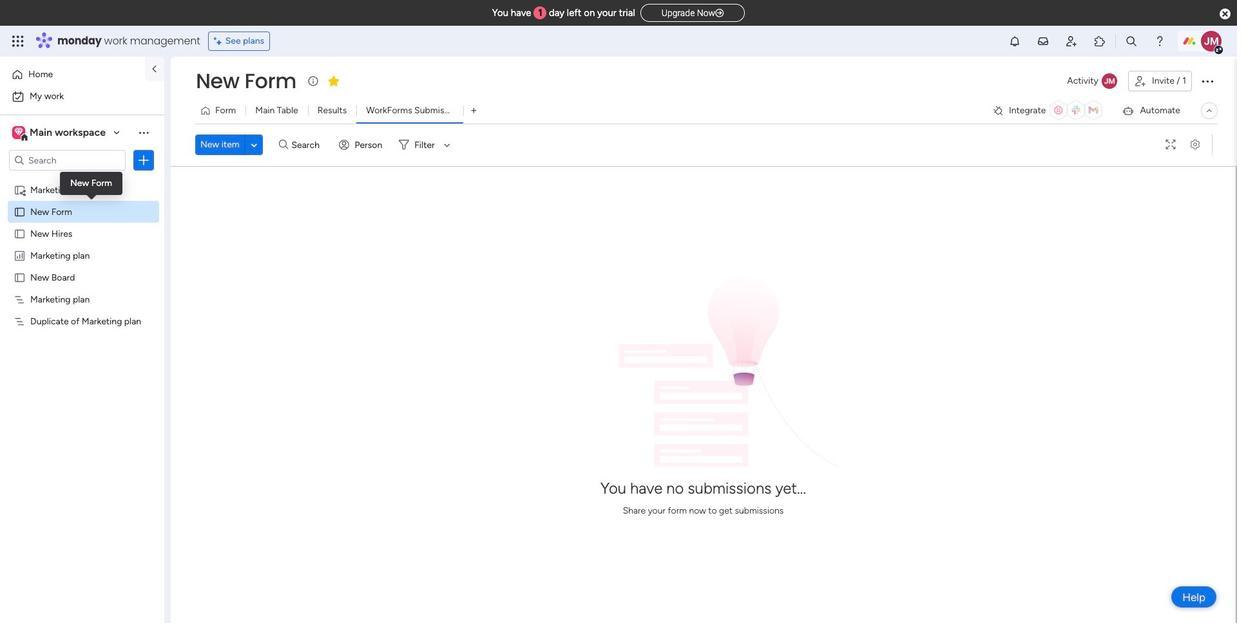 Task type: describe. For each thing, give the bounding box(es) containing it.
open full screen image
[[1161, 140, 1181, 150]]

0 horizontal spatial options image
[[137, 154, 150, 167]]

2 vertical spatial option
[[0, 178, 164, 181]]

notifications image
[[1009, 35, 1022, 48]]

you have no submissions yet illustration image
[[567, 274, 840, 467]]

monday marketplace image
[[1094, 35, 1107, 48]]

jeremy miller image
[[1201, 31, 1222, 52]]

2 public board image from the top
[[14, 271, 26, 284]]

board activity image
[[1102, 73, 1118, 89]]

1 public board image from the top
[[14, 206, 26, 218]]

search everything image
[[1125, 35, 1138, 48]]

public board image
[[14, 228, 26, 240]]

1 workspace image from the left
[[12, 126, 25, 140]]

help image
[[1154, 35, 1167, 48]]

update feed image
[[1037, 35, 1050, 48]]

workspace options image
[[137, 126, 150, 139]]

show board description image
[[305, 75, 321, 88]]

workspace selection element
[[12, 125, 108, 142]]

dapulse rightstroke image
[[716, 8, 724, 18]]

collapse board header image
[[1205, 106, 1215, 116]]

remove from favorites image
[[327, 74, 340, 87]]



Task type: locate. For each thing, give the bounding box(es) containing it.
options image up collapse board header image
[[1200, 73, 1216, 89]]

v2 search image
[[279, 138, 288, 152]]

public dashboard image
[[14, 249, 26, 262]]

Search in workspace field
[[27, 153, 108, 168]]

public board image
[[14, 206, 26, 218], [14, 271, 26, 284]]

invite members image
[[1065, 35, 1078, 48]]

option
[[8, 64, 137, 85], [8, 86, 157, 107], [0, 178, 164, 181]]

0 vertical spatial options image
[[1200, 73, 1216, 89]]

1 vertical spatial option
[[8, 86, 157, 107]]

options image down workspace options image
[[137, 154, 150, 167]]

list box
[[0, 176, 164, 506]]

see plans image
[[214, 34, 225, 48]]

dapulse close image
[[1220, 8, 1231, 21]]

workspace image
[[12, 126, 25, 140], [14, 126, 23, 140]]

1 horizontal spatial options image
[[1200, 73, 1216, 89]]

options image
[[1200, 73, 1216, 89], [137, 154, 150, 167]]

public board image down public dashboard icon
[[14, 271, 26, 284]]

arrow down image
[[439, 137, 455, 153]]

0 vertical spatial option
[[8, 64, 137, 85]]

2 workspace image from the left
[[14, 126, 23, 140]]

1 vertical spatial options image
[[137, 154, 150, 167]]

shareable board image
[[14, 184, 26, 196]]

angle down image
[[251, 140, 257, 150]]

public board image up public board image
[[14, 206, 26, 218]]

select product image
[[12, 35, 24, 48]]

add view image
[[471, 106, 477, 116]]

settings image
[[1185, 140, 1206, 150]]

1 vertical spatial public board image
[[14, 271, 26, 284]]

None field
[[193, 68, 300, 95]]

Search field
[[288, 136, 327, 154]]

0 vertical spatial public board image
[[14, 206, 26, 218]]



Task type: vqa. For each thing, say whether or not it's contained in the screenshot.
middle circle o image
no



